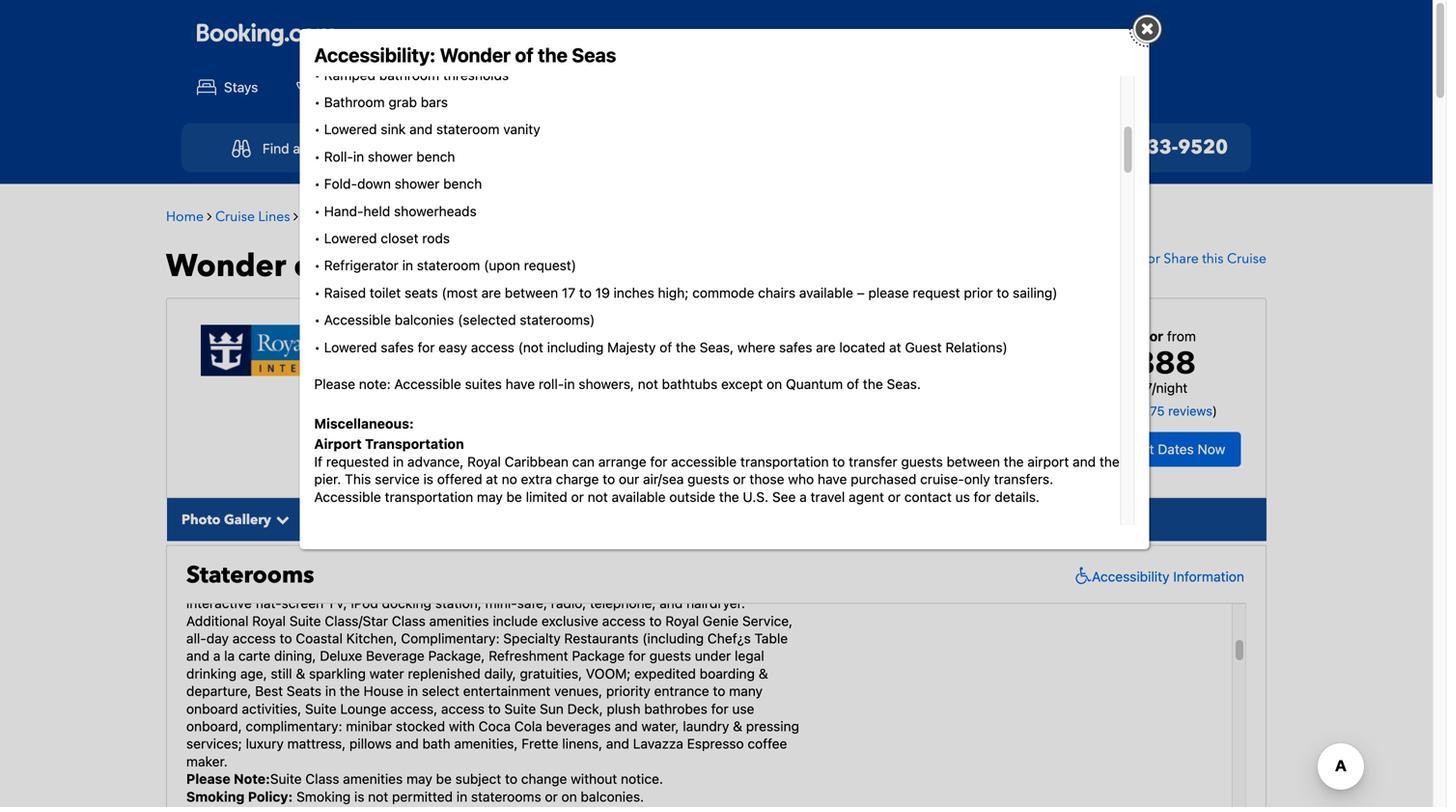Task type: locate. For each thing, give the bounding box(es) containing it.
accessible inside airport transportation if requested in advance, royal caribbean can arrange for accessible transportation to transfer guests between the airport and the pier. this service is offered at no extra charge to our air/sea guests or those who have purchased cruise-only transfers. accessible transportation may be limited or not available outside the u.s. see a travel agent or contact us for details.
[[314, 489, 381, 505]]

1 angle right image from the left
[[207, 210, 212, 223]]

room down eye-
[[390, 490, 422, 506]]

1 horizontal spatial easy
[[477, 615, 505, 631]]

shower for in
[[368, 149, 413, 165]]

down up separate
[[276, 490, 310, 506]]

275 reviews link
[[1143, 404, 1213, 418]]

please inside 1134 sq. ft.; balcony: 212 sq. ft. up to 8 guests two level suite with eye-popping features including an exclusive slide from the kids- only bedroom down to the living room below; floor-to-ceiling lego wall, air-hockey table and hidden nooks, separate 3d movie theater-style tv room with popcorn machine and a library of video games across multiple gaming systems; wrap-around balcony w/bumper pool table, a climbing experience and full-size whirlpool that with ocean views. two master bedrooms, king-size bed with duxiana mattress, two twin-size bunk beds, dining room w/kitchenette, two master bathrooms, tub and shower, living room with double pull-out sofa bed, additional bathroom, interactive flat-screen tv, ipod docking station, mini-safe, radio, telephone, and hairdryer. additional royal suite class/star class amenities include exclusive access to royal genie service, all-day access to coastal kitchen, complimentary: specialty restaurants (including chef¿s table and a la carte dining, deluxe beverage package, refreshment package for guests under legal drinking age, still & sparkling water replenished daily, gratuities, voom; expedited boarding & departure, best seats in the house in select entertainment venues, priority entrance to many onboard activities, suite lounge access, access to suite sun deck, plush bathrobes for use onboard, complimentary: minibar stocked with coca cola beverages and water, laundry & pressing services; luxury mattress, pillows and bath amenities, frette linens, and lavazza espresso coffee maker. please note: suite class amenities may be subject to change without notice. smoking policy: smoking is not permitted in staterooms or on balconies.
[[186, 771, 230, 787]]

separate
[[277, 508, 332, 524]]

or inside while many ports provide easy access for wheelchairs and scooters, however due to various conditions: steepness of the gangway, tendering, weather, tidal and sea conditions, and shore-side facilities, guests using assistive devices may be precluded from getting on or off the ship.
[[414, 650, 427, 666]]

0 horizontal spatial caribbean
[[339, 208, 403, 226]]

including inside dialog
[[547, 339, 604, 355]]

0 horizontal spatial may
[[407, 771, 432, 787]]

1 vertical spatial accessible
[[394, 376, 461, 392]]

hand-
[[324, 203, 364, 219]]

from inside 1134 sq. ft.; balcony: 212 sq. ft. up to 8 guests two level suite with eye-popping features including an exclusive slide from the kids- only bedroom down to the living room below; floor-to-ceiling lego wall, air-hockey table and hidden nooks, separate 3d movie theater-style tv room with popcorn machine and a library of video games across multiple gaming systems; wrap-around balcony w/bumper pool table, a climbing experience and full-size whirlpool that with ocean views. two master bedrooms, king-size bed with duxiana mattress, two twin-size bunk beds, dining room w/kitchenette, two master bathrooms, tub and shower, living room with double pull-out sofa bed, additional bathroom, interactive flat-screen tv, ipod docking station, mini-safe, radio, telephone, and hairdryer. additional royal suite class/star class amenities include exclusive access to royal genie service, all-day access to coastal kitchen, complimentary: specialty restaurants (including chef¿s table and a la carte dining, deluxe beverage package, refreshment package for guests under legal drinking age, still & sparkling water replenished daily, gratuities, voom; expedited boarding & departure, best seats in the house in select entertainment venues, priority entrance to many onboard activities, suite lounge access, access to suite sun deck, plush bathrobes for use onboard, complimentary: minibar stocked with coca cola beverages and water, laundry & pressing services; luxury mattress, pillows and bath amenities, frette linens, and lavazza espresso coffee maker. please note: suite class amenities may be subject to change without notice. smoking policy: smoking is not permitted in staterooms or on balconies.
[[697, 472, 726, 488]]

will up assistance
[[338, 678, 358, 694]]

2 horizontal spatial angle right image
[[407, 210, 412, 223]]

access down safe,
[[509, 615, 553, 631]]

size down see
[[778, 543, 803, 559]]

0 vertical spatial bench
[[417, 149, 455, 165]]

• roll-in shower bench
[[314, 149, 455, 165]]

florida
[[725, 384, 768, 400]]

flat-
[[256, 595, 282, 611]]

be down no
[[507, 489, 522, 505]]

a right find
[[293, 140, 300, 156]]

permitted inside 1134 sq. ft.; balcony: 212 sq. ft. up to 8 guests two level suite with eye-popping features including an exclusive slide from the kids- only bedroom down to the living room below; floor-to-ceiling lego wall, air-hockey table and hidden nooks, separate 3d movie theater-style tv room with popcorn machine and a library of video games across multiple gaming systems; wrap-around balcony w/bumper pool table, a climbing experience and full-size whirlpool that with ocean views. two master bedrooms, king-size bed with duxiana mattress, two twin-size bunk beds, dining room w/kitchenette, two master bathrooms, tub and shower, living room with double pull-out sofa bed, additional bathroom, interactive flat-screen tv, ipod docking station, mini-safe, radio, telephone, and hairdryer. additional royal suite class/star class amenities include exclusive access to royal genie service, all-day access to coastal kitchen, complimentary: specialty restaurants (including chef¿s table and a la carte dining, deluxe beverage package, refreshment package for guests under legal drinking age, still & sparkling water replenished daily, gratuities, voom; expedited boarding & departure, best seats in the house in select entertainment venues, priority entrance to many onboard activities, suite lounge access, access to suite sun deck, plush bathrobes for use onboard, complimentary: minibar stocked with coca cola beverages and water, laundry & pressing services; luxury mattress, pillows and bath amenities, frette linens, and lavazza espresso coffee maker. please note: suite class amenities may be subject to change without notice. smoking policy: smoking is not permitted in staterooms or on balconies.
[[392, 789, 453, 805]]

lowered up note:
[[324, 339, 377, 355]]

level
[[291, 472, 319, 488]]

or
[[1147, 250, 1161, 268], [733, 471, 746, 487], [571, 489, 584, 505], [888, 489, 901, 505], [414, 650, 427, 666], [1029, 678, 1042, 694], [545, 789, 558, 805]]

royal down flat-
[[252, 613, 286, 629]]

2 horizontal spatial caribbean
[[592, 319, 689, 346]]

1 horizontal spatial many
[[729, 683, 763, 699]]

exclusive down arrange
[[603, 472, 660, 488]]

1 horizontal spatial two
[[688, 560, 711, 576]]

8 • from the top
[[314, 258, 321, 273]]

ft.
[[404, 437, 417, 453]]

be inside we will make reasonable efforts to assist our guests, but for safety reasons, our staff is not permitted to lift guests or equipment. assistance with manual wheelchairs, walkers, canes, etc. will be provided.
[[695, 695, 711, 711]]

hotel
[[481, 79, 514, 95]]

theater-
[[398, 508, 449, 524]]

at left guest
[[889, 339, 902, 355]]

1 horizontal spatial are
[[816, 339, 836, 355]]

0 horizontal spatial available
[[612, 489, 666, 505]]

age,
[[240, 666, 267, 682]]

1 vertical spatial two
[[598, 543, 623, 559]]

available inside airport transportation if requested in advance, royal caribbean can arrange for accessible transportation to transfer guests between the airport and the pier. this service is offered at no extra charge to our air/sea guests or those who have purchased cruise-only transfers. accessible transportation may be limited or not available outside the u.s. see a travel agent or contact us for details.
[[612, 489, 666, 505]]

4 • from the top
[[314, 149, 321, 165]]

1 vertical spatial many
[[729, 683, 763, 699]]

/ up 275
[[1152, 380, 1156, 396]]

to right '17'
[[579, 285, 592, 301]]

1 horizontal spatial sq.
[[381, 437, 400, 453]]

seats
[[287, 683, 322, 699]]

0 vertical spatial between
[[505, 285, 558, 301]]

1 lowered from the top
[[324, 121, 377, 137]]

1 horizontal spatial cruise
[[1227, 250, 1267, 268]]

wonder inside 7 night eastern caribbean & perfect day wonder of the seas
[[442, 347, 498, 368]]

3 angle right image from the left
[[407, 210, 412, 223]]

the down eastern
[[520, 347, 542, 368]]

2 vertical spatial caribbean
[[505, 454, 569, 470]]

many up use
[[729, 683, 763, 699]]

1 horizontal spatial between
[[947, 454, 1000, 470]]

9 • from the top
[[314, 285, 321, 301]]

various
[[843, 615, 888, 631]]

1 horizontal spatial transportation
[[741, 454, 829, 470]]

1134 sq. ft.; balcony: 212 sq. ft. up to 8 guests two level suite with eye-popping features including an exclusive slide from the kids- only bedroom down to the living room below; floor-to-ceiling lego wall, air-hockey table and hidden nooks, separate 3d movie theater-style tv room with popcorn machine and a library of video games across multiple gaming systems; wrap-around balcony w/bumper pool table, a climbing experience and full-size whirlpool that with ocean views. two master bedrooms, king-size bed with duxiana mattress, two twin-size bunk beds, dining room w/kitchenette, two master bathrooms, tub and shower, living room with double pull-out sofa bed, additional bathroom, interactive flat-screen tv, ipod docking station, mini-safe, radio, telephone, and hairdryer. additional royal suite class/star class amenities include exclusive access to royal genie service, all-day access to coastal kitchen, complimentary: specialty restaurants (including chef¿s table and a la carte dining, deluxe beverage package, refreshment package for guests under legal drinking age, still & sparkling water replenished daily, gratuities, voom; expedited boarding & departure, best seats in the house in select entertainment venues, priority entrance to many onboard activities, suite lounge access, access to suite sun deck, plush bathrobes for use onboard, complimentary: minibar stocked with coca cola beverages and water, laundry & pressing services; luxury mattress, pillows and bath amenities, frette linens, and lavazza espresso coffee maker. please note: suite class amenities may be subject to change without notice. smoking policy: smoking is not permitted in staterooms or on balconies.
[[186, 437, 803, 805]]

1 sq. from the left
[[255, 437, 274, 453]]

0 horizontal spatial two
[[359, 560, 382, 576]]

size down whirlpool
[[418, 560, 443, 576]]

0 vertical spatial only
[[965, 471, 991, 487]]

on down tendering,
[[395, 650, 410, 666]]

are up (selected
[[482, 285, 501, 301]]

or inside we will make reasonable efforts to assist our guests, but for safety reasons, our staff is not permitted to lift guests or equipment. assistance with manual wheelchairs, walkers, canes, etc. will be provided.
[[1029, 678, 1042, 694]]

select
[[1115, 441, 1154, 457]]

between inside airport transportation if requested in advance, royal caribbean can arrange for accessible transportation to transfer guests between the airport and the pier. this service is offered at no extra charge to our air/sea guests or those who have purchased cruise-only transfers. accessible transportation may be limited or not available outside the u.s. see a travel agent or contact us for details.
[[947, 454, 1000, 470]]

angle right image right lines on the left
[[294, 210, 298, 223]]

coastal
[[296, 631, 343, 647]]

safes right where on the top of the page
[[779, 339, 813, 355]]

ipod
[[351, 595, 378, 611]]

bed
[[186, 560, 210, 576]]

0 horizontal spatial angle right image
[[207, 210, 212, 223]]

0 horizontal spatial please
[[186, 771, 230, 787]]

chef¿s
[[708, 631, 751, 647]]

1 horizontal spatial safes
[[779, 339, 813, 355]]

1 vertical spatial available
[[612, 489, 666, 505]]

0 horizontal spatial only
[[186, 490, 212, 506]]

those
[[750, 471, 785, 487]]

0 horizontal spatial sq.
[[255, 437, 274, 453]]

espresso
[[687, 736, 744, 752]]

0 vertical spatial amenities
[[429, 613, 489, 629]]

a inside navigation
[[293, 140, 300, 156]]

on inside 1134 sq. ft.; balcony: 212 sq. ft. up to 8 guests two level suite with eye-popping features including an exclusive slide from the kids- only bedroom down to the living room below; floor-to-ceiling lego wall, air-hockey table and hidden nooks, separate 3d movie theater-style tv room with popcorn machine and a library of video games across multiple gaming systems; wrap-around balcony w/bumper pool table, a climbing experience and full-size whirlpool that with ocean views. two master bedrooms, king-size bed with duxiana mattress, two twin-size bunk beds, dining room w/kitchenette, two master bathrooms, tub and shower, living room with double pull-out sofa bed, additional bathroom, interactive flat-screen tv, ipod docking station, mini-safe, radio, telephone, and hairdryer. additional royal suite class/star class amenities include exclusive access to royal genie service, all-day access to coastal kitchen, complimentary: specialty restaurants (including chef¿s table and a la carte dining, deluxe beverage package, refreshment package for guests under legal drinking age, still & sparkling water replenished daily, gratuities, voom; expedited boarding & departure, best seats in the house in select entertainment venues, priority entrance to many onboard activities, suite lounge access, access to suite sun deck, plush bathrobes for use onboard, complimentary: minibar stocked with coca cola beverages and water, laundry & pressing services; luxury mattress, pillows and bath amenities, frette linens, and lavazza espresso coffee maker. please note: suite class amenities may be subject to change without notice. smoking policy: smoking is not permitted in staterooms or on balconies.
[[562, 789, 577, 805]]

1 • from the top
[[314, 67, 321, 83]]

two down bedrooms,
[[688, 560, 711, 576]]

0 vertical spatial /
[[1152, 380, 1156, 396]]

who
[[788, 471, 814, 487]]

0 vertical spatial have
[[506, 376, 535, 392]]

sofa
[[565, 578, 591, 594]]

easy down "• accessible balconies (selected staterooms)"
[[439, 339, 467, 355]]

find
[[263, 140, 289, 156]]

0 vertical spatial transportation
[[741, 454, 829, 470]]

stays link
[[182, 67, 274, 108]]

3 • from the top
[[314, 121, 321, 137]]

easy for provide
[[477, 615, 505, 631]]

living up ipod
[[364, 578, 397, 594]]

3 lowered from the top
[[324, 339, 377, 355]]

shower
[[368, 149, 413, 165], [395, 176, 440, 192]]

not down • lowered safes for easy access (not including majesty of the seas, where safes are located at guest relations)
[[638, 376, 658, 392]]

night
[[1156, 380, 1188, 396]]

0 horizontal spatial down
[[276, 490, 310, 506]]

have inside airport transportation if requested in advance, royal caribbean can arrange for accessible transportation to transfer guests between the airport and the pier. this service is offered at no extra charge to our air/sea guests or those who have purchased cruise-only transfers. accessible transportation may be limited or not available outside the u.s. see a travel agent or contact us for details.
[[818, 471, 847, 487]]

0 horizontal spatial /
[[1120, 404, 1124, 418]]

may inside while many ports provide easy access for wheelchairs and scooters, however due to various conditions: steepness of the gangway, tendering, weather, tidal and sea conditions, and shore-side facilities, guests using assistive devices may be precluded from getting on or off the ship.
[[1004, 633, 1030, 649]]

getting
[[347, 650, 391, 666]]

in
[[353, 149, 364, 165], [402, 258, 413, 273], [564, 376, 575, 392], [393, 454, 404, 470], [325, 683, 336, 699], [407, 683, 418, 699], [457, 789, 468, 805]]

access up carte
[[233, 631, 276, 647]]

for up laundry on the bottom of the page
[[711, 701, 729, 717]]

angle right image for royal
[[407, 210, 412, 223]]

1 horizontal spatial may
[[477, 489, 503, 505]]

coffee
[[748, 736, 787, 752]]

seas inside 7 night eastern caribbean & perfect day wonder of the seas
[[546, 347, 579, 368]]

of inside 7 night eastern caribbean & perfect day wonder of the seas
[[502, 347, 516, 368]]

the up precluded in the right bottom of the page
[[1047, 615, 1068, 631]]

the down suite
[[329, 490, 350, 506]]

mini-
[[485, 595, 517, 611]]

1 horizontal spatial smoking
[[297, 789, 351, 805]]

accessible down raised
[[324, 312, 391, 328]]

or down charge
[[571, 489, 584, 505]]

2 vertical spatial accessible
[[314, 489, 381, 505]]

tv
[[482, 508, 499, 524]]

0 vertical spatial lowered
[[324, 121, 377, 137]]

rods
[[422, 230, 450, 246]]

2 sq. from the left
[[381, 437, 400, 453]]

pool
[[678, 525, 705, 541]]

may down features
[[477, 489, 503, 505]]

/ left 5
[[1120, 404, 1124, 418]]

permitted down assistive
[[883, 678, 944, 694]]

in up access,
[[407, 683, 418, 699]]

1 vertical spatial exclusive
[[542, 613, 599, 629]]

wheelchairs
[[577, 615, 651, 631]]

0 horizontal spatial amenities
[[343, 771, 403, 787]]

please note: accessible suites have roll-in showers, not bathtubs except on quantum of the seas.
[[314, 376, 921, 392]]

be left precluded in the right bottom of the page
[[1033, 633, 1049, 649]]

conditions:
[[891, 615, 960, 631]]

be left 'subject'
[[436, 771, 452, 787]]

mattress,
[[297, 560, 356, 576], [287, 736, 346, 752]]

the up vanity
[[538, 43, 568, 66]]

2 angle right image from the left
[[294, 210, 298, 223]]

with inside we will make reasonable efforts to assist our guests, but for safety reasons, our staff is not permitted to lift guests or equipment. assistance with manual wheelchairs, walkers, canes, etc. will be provided.
[[385, 695, 412, 711]]

reasonable
[[399, 678, 467, 694]]

1 horizontal spatial /
[[1152, 380, 1156, 396]]

1 two from the left
[[359, 560, 382, 576]]

available up machine at the bottom left of the page
[[612, 489, 666, 505]]

smoking down the maker.
[[186, 789, 245, 805]]

at inside airport transportation if requested in advance, royal caribbean can arrange for accessible transportation to transfer guests between the airport and the pier. this service is offered at no extra charge to our air/sea guests or those who have purchased cruise-only transfers. accessible transportation may be limited or not available outside the u.s. see a travel agent or contact us for details.
[[486, 471, 498, 487]]

sq. left 'ft.'
[[381, 437, 400, 453]]

0 horizontal spatial safes
[[381, 339, 414, 355]]

transportation
[[741, 454, 829, 470], [385, 489, 473, 505]]

2 lowered from the top
[[324, 230, 377, 246]]

1 vertical spatial shower
[[395, 176, 440, 192]]

include
[[493, 613, 538, 629]]

1 vertical spatial may
[[1004, 633, 1030, 649]]

& inside 7 night eastern caribbean & perfect day wonder of the seas
[[693, 319, 709, 346]]

1 horizontal spatial is
[[423, 471, 434, 487]]

1 vertical spatial caribbean
[[592, 319, 689, 346]]

travel menu navigation
[[182, 123, 1251, 172]]

air/sea
[[643, 471, 684, 487]]

guests up "cruise-"
[[901, 454, 943, 470]]

thresholds
[[443, 67, 509, 83]]

lowered down royal caribbean
[[324, 230, 377, 246]]

(orlando),
[[658, 384, 721, 400]]

accessible right note:
[[394, 376, 461, 392]]

additional
[[186, 613, 249, 629]]

0 vertical spatial available
[[799, 285, 854, 301]]

0 vertical spatial may
[[477, 489, 503, 505]]

transportation up who
[[741, 454, 829, 470]]

• for • raised toilet seats (most are between 17 to 19 inches high; commode chairs available – please request prior to sailing)
[[314, 285, 321, 301]]

la
[[224, 648, 235, 664]]

floor-
[[470, 490, 504, 506]]

0 horizontal spatial on
[[395, 650, 410, 666]]

0 vertical spatial will
[[338, 678, 358, 694]]

a inside airport transportation if requested in advance, royal caribbean can arrange for accessible transportation to transfer guests between the airport and the pier. this service is offered at no extra charge to our air/sea guests or those who have purchased cruise-only transfers. accessible transportation may be limited or not available outside the u.s. see a travel agent or contact us for details.
[[800, 489, 807, 505]]

10 • from the top
[[314, 312, 321, 328]]

1 vertical spatial only
[[186, 490, 212, 506]]

2 vertical spatial may
[[407, 771, 432, 787]]

please down the maker.
[[186, 771, 230, 787]]

1 vertical spatial please
[[186, 771, 230, 787]]

linens,
[[562, 736, 603, 752]]

royal up features
[[467, 454, 501, 470]]

but
[[645, 678, 666, 694]]

2 vertical spatial lowered
[[324, 339, 377, 355]]

1 horizontal spatial class
[[392, 613, 426, 629]]

ocean
[[514, 543, 552, 559]]

royal down fold-
[[302, 208, 335, 226]]

2 horizontal spatial may
[[1004, 633, 1030, 649]]

1 vertical spatial is
[[845, 678, 855, 694]]

with down "limited"
[[539, 508, 565, 524]]

double
[[466, 578, 508, 594]]

1 vertical spatial have
[[818, 471, 847, 487]]

guests
[[901, 454, 943, 470], [319, 455, 361, 471], [688, 471, 730, 487], [812, 633, 854, 649], [650, 648, 691, 664], [983, 678, 1025, 694]]

may inside airport transportation if requested in advance, royal caribbean can arrange for accessible transportation to transfer guests between the airport and the pier. this service is offered at no extra charge to our air/sea guests or those who have purchased cruise-only transfers. accessible transportation may be limited or not available outside the u.s. see a travel agent or contact us for details.
[[477, 489, 503, 505]]

restaurants
[[564, 631, 639, 647]]

0 vertical spatial including
[[547, 339, 604, 355]]

/ inside interior from $888 $127 / night
[[1152, 380, 1156, 396]]

2 safes from the left
[[779, 339, 813, 355]]

cruise right this
[[1227, 250, 1267, 268]]

will right etc.
[[672, 695, 692, 711]]

located
[[840, 339, 886, 355]]

two down "full-"
[[359, 560, 382, 576]]

0 horizontal spatial smoking
[[186, 789, 245, 805]]

amenities,
[[454, 736, 518, 752]]

dining,
[[274, 648, 316, 664]]

with up station,
[[436, 578, 462, 594]]

caribbean inside airport transportation if requested in advance, royal caribbean can arrange for accessible transportation to transfer guests between the airport and the pier. this service is offered at no extra charge to our air/sea guests or those who have purchased cruise-only transfers. accessible transportation may be limited or not available outside the u.s. see a travel agent or contact us for details.
[[505, 454, 569, 470]]

vanity
[[503, 121, 541, 137]]

have left roll-
[[506, 376, 535, 392]]

package,
[[428, 648, 485, 664]]

caribbean down the inches on the left of page
[[592, 319, 689, 346]]

smoking right policy: on the left bottom of page
[[297, 789, 351, 805]]

to
[[579, 285, 592, 301], [997, 285, 1009, 301], [833, 454, 845, 470], [291, 455, 304, 471], [603, 471, 615, 487], [313, 490, 326, 506], [649, 613, 662, 629], [827, 615, 839, 631], [280, 631, 292, 647], [516, 678, 528, 694], [948, 678, 960, 694], [713, 683, 726, 699], [488, 701, 501, 717], [505, 771, 518, 787]]

the inside 7 night eastern caribbean & perfect day wonder of the seas
[[520, 347, 542, 368]]

1 vertical spatial mattress,
[[287, 736, 346, 752]]

between down the request)
[[505, 285, 558, 301]]

only inside 1134 sq. ft.; balcony: 212 sq. ft. up to 8 guests two level suite with eye-popping features including an exclusive slide from the kids- only bedroom down to the living room below; floor-to-ceiling lego wall, air-hockey table and hidden nooks, separate 3d movie theater-style tv room with popcorn machine and a library of video games across multiple gaming systems; wrap-around balcony w/bumper pool table, a climbing experience and full-size whirlpool that with ocean views. two master bedrooms, king-size bed with duxiana mattress, two twin-size bunk beds, dining room w/kitchenette, two master bathrooms, tub and shower, living room with double pull-out sofa bed, additional bathroom, interactive flat-screen tv, ipod docking station, mini-safe, radio, telephone, and hairdryer. additional royal suite class/star class amenities include exclusive access to royal genie service, all-day access to coastal kitchen, complimentary: specialty restaurants (including chef¿s table and a la carte dining, deluxe beverage package, refreshment package for guests under legal drinking age, still & sparkling water replenished daily, gratuities, voom; expedited boarding & departure, best seats in the house in select entertainment venues, priority entrance to many onboard activities, suite lounge access, access to suite sun deck, plush bathrobes for use onboard, complimentary: minibar stocked with coca cola beverages and water, laundry & pressing services; luxury mattress, pillows and bath amenities, frette linens, and lavazza espresso coffee maker. please note: suite class amenities may be subject to change without notice. smoking policy: smoking is not permitted in staterooms or on balconies.
[[186, 490, 212, 506]]

our up walkers,
[[571, 678, 592, 694]]

0 horizontal spatial cruise
[[215, 208, 255, 226]]

guests down due
[[812, 633, 854, 649]]

between up "cruise-"
[[947, 454, 1000, 470]]

master
[[627, 543, 670, 559]]

note:
[[359, 376, 391, 392]]

sun
[[540, 701, 564, 717]]

twin-
[[386, 560, 418, 576]]

in inside airport transportation if requested in advance, royal caribbean can arrange for accessible transportation to transfer guests between the airport and the pier. this service is offered at no extra charge to our air/sea guests or those who have purchased cruise-only transfers. accessible transportation may be limited or not available outside the u.s. see a travel agent or contact us for details.
[[393, 454, 404, 470]]

due
[[799, 615, 823, 631]]

exclusive down radio,
[[542, 613, 599, 629]]

wonder of the seas main content
[[156, 194, 1277, 807]]

1 safes from the left
[[381, 339, 414, 355]]

2 • from the top
[[314, 94, 321, 110]]

are left located
[[816, 339, 836, 355]]

hockey
[[659, 490, 703, 506]]

easy inside while many ports provide easy access for wheelchairs and scooters, however due to various conditions: steepness of the gangway, tendering, weather, tidal and sea conditions, and shore-side facilities, guests using assistive devices may be precluded from getting on or off the ship.
[[477, 615, 505, 631]]

tendering,
[[376, 633, 440, 649]]

gratuities,
[[520, 666, 582, 682]]

however
[[743, 615, 796, 631]]

complimentary:
[[246, 718, 342, 734]]

2 horizontal spatial size
[[778, 543, 803, 559]]

0 horizontal spatial have
[[506, 376, 535, 392]]

including up "limited"
[[524, 472, 581, 488]]

1 vertical spatial at
[[486, 471, 498, 487]]

to up coca
[[488, 701, 501, 717]]

1 vertical spatial transportation
[[385, 489, 473, 505]]

• for • ramped bathroom thresholds
[[314, 67, 321, 83]]

to right due
[[827, 615, 839, 631]]

1 vertical spatial will
[[672, 695, 692, 711]]

maker.
[[186, 754, 228, 770]]

2 horizontal spatial our
[[789, 678, 810, 694]]

• for • roll-in shower bench
[[314, 149, 321, 165]]

1 vertical spatial down
[[276, 490, 310, 506]]

7 • from the top
[[314, 230, 321, 246]]

with down make
[[385, 695, 412, 711]]

etc.
[[644, 695, 668, 711]]

1 vertical spatial lowered
[[324, 230, 377, 246]]

0 horizontal spatial two
[[262, 472, 287, 488]]

angle right image right "home"
[[207, 210, 212, 223]]

at left no
[[486, 471, 498, 487]]

screen
[[282, 595, 324, 611]]

2 vertical spatial is
[[354, 789, 364, 805]]

kids-
[[753, 472, 785, 488]]

tub
[[261, 578, 282, 594]]

to left 'lift'
[[948, 678, 960, 694]]

frette
[[522, 736, 559, 752]]

w/bumper
[[612, 525, 674, 541]]

please
[[869, 285, 909, 301]]

tv,
[[327, 595, 347, 611]]

0 vertical spatial two
[[262, 472, 287, 488]]

1 vertical spatial between
[[947, 454, 1000, 470]]

0 horizontal spatial many
[[353, 615, 386, 631]]

bench for • roll-in shower bench
[[417, 149, 455, 165]]

angle right image up closet
[[407, 210, 412, 223]]

1 smoking from the left
[[186, 789, 245, 805]]

balcony:
[[299, 437, 352, 453]]

from down coastal
[[314, 650, 343, 666]]

guests right 'lift'
[[983, 678, 1025, 694]]

while many ports provide easy access for wheelchairs and scooters, however due to various conditions: steepness of the gangway, tendering, weather, tidal and sea conditions, and shore-side facilities, guests using assistive devices may be precluded from getting on or off the ship.
[[314, 615, 1116, 666]]

0 vertical spatial at
[[889, 339, 902, 355]]

11 • from the top
[[314, 339, 321, 355]]

6 • from the top
[[314, 203, 321, 219]]

1 horizontal spatial exclusive
[[603, 472, 660, 488]]

2 horizontal spatial on
[[767, 376, 782, 392]]

accessibility information
[[1092, 569, 1245, 585]]

0 vertical spatial wonder of the seas
[[415, 208, 536, 226]]

0 vertical spatial many
[[353, 615, 386, 631]]

bench for • fold-down shower bench
[[443, 176, 482, 192]]

is inside 1134 sq. ft.; balcony: 212 sq. ft. up to 8 guests two level suite with eye-popping features including an exclusive slide from the kids- only bedroom down to the living room below; floor-to-ceiling lego wall, air-hockey table and hidden nooks, separate 3d movie theater-style tv room with popcorn machine and a library of video games across multiple gaming systems; wrap-around balcony w/bumper pool table, a climbing experience and full-size whirlpool that with ocean views. two master bedrooms, king-size bed with duxiana mattress, two twin-size bunk beds, dining room w/kitchenette, two master bathrooms, tub and shower, living room with double pull-out sofa bed, additional bathroom, interactive flat-screen tv, ipod docking station, mini-safe, radio, telephone, and hairdryer. additional royal suite class/star class amenities include exclusive access to royal genie service, all-day access to coastal kitchen, complimentary: specialty restaurants (including chef¿s table and a la carte dining, deluxe beverage package, refreshment package for guests under legal drinking age, still & sparkling water replenished daily, gratuities, voom; expedited boarding & departure, best seats in the house in select entertainment venues, priority entrance to many onboard activities, suite lounge access, access to suite sun deck, plush bathrobes for use onboard, complimentary: minibar stocked with coca cola beverages and water, laundry & pressing services; luxury mattress, pillows and bath amenities, frette linens, and lavazza espresso coffee maker. please note: suite class amenities may be subject to change without notice. smoking policy: smoking is not permitted in staterooms or on balconies.
[[354, 789, 364, 805]]

0 vertical spatial are
[[482, 285, 501, 301]]

shower,
[[312, 578, 360, 594]]

1 vertical spatial wonder of the seas
[[166, 246, 458, 288]]

angle right image
[[207, 210, 212, 223], [294, 210, 298, 223], [407, 210, 412, 223]]

be inside while many ports provide easy access for wheelchairs and scooters, however due to various conditions: steepness of the gangway, tendering, weather, tidal and sea conditions, and shore-side facilities, guests using assistive devices may be precluded from getting on or off the ship.
[[1033, 633, 1049, 649]]

onboard
[[186, 701, 238, 717]]

dialog
[[300, 0, 1162, 807]]

shower down the sink
[[368, 149, 413, 165]]

accessible up 3d
[[314, 489, 381, 505]]

stateroom up "(most"
[[417, 258, 480, 273]]

1 horizontal spatial angle right image
[[294, 210, 298, 223]]

or down the change
[[545, 789, 558, 805]]

0 horizontal spatial at
[[486, 471, 498, 487]]

dialog containing accessibility:
[[300, 0, 1162, 807]]

port
[[563, 384, 589, 400]]

many inside 1134 sq. ft.; balcony: 212 sq. ft. up to 8 guests two level suite with eye-popping features including an exclusive slide from the kids- only bedroom down to the living room below; floor-to-ceiling lego wall, air-hockey table and hidden nooks, separate 3d movie theater-style tv room with popcorn machine and a library of video games across multiple gaming systems; wrap-around balcony w/bumper pool table, a climbing experience and full-size whirlpool that with ocean views. two master bedrooms, king-size bed with duxiana mattress, two twin-size bunk beds, dining room w/kitchenette, two master bathrooms, tub and shower, living room with double pull-out sofa bed, additional bathroom, interactive flat-screen tv, ipod docking station, mini-safe, radio, telephone, and hairdryer. additional royal suite class/star class amenities include exclusive access to royal genie service, all-day access to coastal kitchen, complimentary: specialty restaurants (including chef¿s table and a la carte dining, deluxe beverage package, refreshment package for guests under legal drinking age, still & sparkling water replenished daily, gratuities, voom; expedited boarding & departure, best seats in the house in select entertainment venues, priority entrance to many onboard activities, suite lounge access, access to suite sun deck, plush bathrobes for use onboard, complimentary: minibar stocked with coca cola beverages and water, laundry & pressing services; luxury mattress, pillows and bath amenities, frette linens, and lavazza espresso coffee maker. please note: suite class amenities may be subject to change without notice. smoking policy: smoking is not permitted in staterooms or on balconies.
[[729, 683, 763, 699]]

side
[[724, 633, 750, 649]]

bedroom
[[216, 490, 272, 506]]

lowered for closet
[[324, 230, 377, 246]]

style
[[449, 508, 478, 524]]

whirlpool
[[395, 543, 452, 559]]

1 vertical spatial living
[[364, 578, 397, 594]]

1 horizontal spatial have
[[818, 471, 847, 487]]

the up library
[[719, 489, 739, 505]]

to left 8
[[291, 455, 304, 471]]

800-233-9520 link
[[1057, 134, 1228, 162]]

this
[[1202, 250, 1224, 268]]

• for • accessible balconies (selected staterooms)
[[314, 312, 321, 328]]

1 horizontal spatial on
[[562, 789, 577, 805]]

5 • from the top
[[314, 176, 321, 192]]

full-
[[342, 543, 367, 559]]

is right staff at the right bottom of the page
[[845, 678, 855, 694]]



Task type: describe. For each thing, give the bounding box(es) containing it.
table
[[755, 631, 788, 647]]

1 vertical spatial stateroom
[[417, 258, 480, 273]]

home link
[[166, 208, 204, 226]]

suite down we
[[305, 701, 337, 717]]

staterooms
[[471, 789, 541, 805]]

from inside interior from $888 $127 / night
[[1167, 328, 1196, 344]]

flight + hotel
[[431, 79, 514, 95]]

in down "sparkling"
[[325, 683, 336, 699]]

wheelchair image
[[1071, 567, 1092, 586]]

a up king-
[[747, 525, 755, 541]]

under
[[695, 648, 731, 664]]

• for • lowered sink and stateroom vanity
[[314, 121, 321, 137]]

is inside airport transportation if requested in advance, royal caribbean can arrange for accessible transportation to transfer guests between the airport and the pier. this service is offered at no extra charge to our air/sea guests or those who have purchased cruise-only transfers. accessible transportation may be limited or not available outside the u.s. see a travel agent or contact us for details.
[[423, 471, 434, 487]]

0 horizontal spatial transportation
[[385, 489, 473, 505]]

assist
[[532, 678, 568, 694]]

requested
[[326, 454, 389, 470]]

the down "sparkling"
[[340, 683, 360, 699]]

0 vertical spatial on
[[767, 376, 782, 392]]

the left seas.
[[863, 376, 883, 392]]

transportation
[[365, 436, 464, 452]]

• for • bathroom grab bars
[[314, 94, 321, 110]]

cruise lines
[[215, 208, 290, 226]]

suite down "screen"
[[289, 613, 321, 629]]

1 vertical spatial /
[[1120, 404, 1124, 418]]

staterooms
[[186, 559, 314, 591]]

with up amenities, at the bottom left
[[449, 718, 475, 734]]

• for • refrigerator in stateroom (upon request)
[[314, 258, 321, 273]]

& up seats
[[296, 666, 305, 682]]

• ramped bathroom thresholds
[[314, 67, 509, 83]]

ship.
[[475, 650, 505, 666]]

suite
[[323, 472, 353, 488]]

booking.com home image
[[197, 22, 336, 48]]

(upon
[[484, 258, 520, 273]]

for up expedited
[[629, 648, 646, 664]]

from left port
[[530, 384, 559, 400]]

the right airport
[[1100, 454, 1120, 470]]

bathroom
[[324, 94, 385, 110]]

is inside we will make reasonable efforts to assist our guests, but for safety reasons, our staff is not permitted to lift guests or equipment. assistance with manual wheelchairs, walkers, canes, etc. will be provided.
[[845, 678, 855, 694]]

for up air/sea
[[650, 454, 668, 470]]

bed,
[[595, 578, 623, 594]]

guests up suite
[[319, 455, 361, 471]]

bedrooms,
[[674, 543, 740, 559]]

to down pier. at the left of the page
[[313, 490, 326, 506]]

legal
[[735, 648, 764, 664]]

slide
[[664, 472, 693, 488]]

may inside 1134 sq. ft.; balcony: 212 sq. ft. up to 8 guests two level suite with eye-popping features including an exclusive slide from the kids- only bedroom down to the living room below; floor-to-ceiling lego wall, air-hockey table and hidden nooks, separate 3d movie theater-style tv room with popcorn machine and a library of video games across multiple gaming systems; wrap-around balcony w/bumper pool table, a climbing experience and full-size whirlpool that with ocean views. two master bedrooms, king-size bed with duxiana mattress, two twin-size bunk beds, dining room w/kitchenette, two master bathrooms, tub and shower, living room with double pull-out sofa bed, additional bathroom, interactive flat-screen tv, ipod docking station, mini-safe, radio, telephone, and hairdryer. additional royal suite class/star class amenities include exclusive access to royal genie service, all-day access to coastal kitchen, complimentary: specialty restaurants (including chef¿s table and a la carte dining, deluxe beverage package, refreshment package for guests under legal drinking age, still & sparkling water replenished daily, gratuities, voom; expedited boarding & departure, best seats in the house in select entertainment venues, priority entrance to many onboard activities, suite lounge access, access to suite sun deck, plush bathrobes for use onboard, complimentary: minibar stocked with coca cola beverages and water, laundry & pressing services; luxury mattress, pillows and bath amenities, frette linens, and lavazza espresso coffee maker. please note: suite class amenities may be subject to change without notice. smoking policy: smoking is not permitted in staterooms or on balconies.
[[407, 771, 432, 787]]

with up bathrooms,
[[214, 560, 240, 576]]

lowered for sink
[[324, 121, 377, 137]]

1 horizontal spatial at
[[889, 339, 902, 355]]

subject
[[456, 771, 501, 787]]

to left transfer
[[833, 454, 845, 470]]

down inside 1134 sq. ft.; balcony: 212 sq. ft. up to 8 guests two level suite with eye-popping features including an exclusive slide from the kids- only bedroom down to the living room below; floor-to-ceiling lego wall, air-hockey table and hidden nooks, separate 3d movie theater-style tv room with popcorn machine and a library of video games across multiple gaming systems; wrap-around balcony w/bumper pool table, a climbing experience and full-size whirlpool that with ocean views. two master bedrooms, king-size bed with duxiana mattress, two twin-size bunk beds, dining room w/kitchenette, two master bathrooms, tub and shower, living room with double pull-out sofa bed, additional bathroom, interactive flat-screen tv, ipod docking station, mini-safe, radio, telephone, and hairdryer. additional royal suite class/star class amenities include exclusive access to royal genie service, all-day access to coastal kitchen, complimentary: specialty restaurants (including chef¿s table and a la carte dining, deluxe beverage package, refreshment package for guests under legal drinking age, still & sparkling water replenished daily, gratuities, voom; expedited boarding & departure, best seats in the house in select entertainment venues, priority entrance to many onboard activities, suite lounge access, access to suite sun deck, plush bathrobes for use onboard, complimentary: minibar stocked with coca cola beverages and water, laundry & pressing services; luxury mattress, pillows and bath amenities, frette linens, and lavazza espresso coffee maker. please note: suite class amenities may be subject to change without notice. smoking policy: smoking is not permitted in staterooms or on balconies.
[[276, 490, 310, 506]]

including inside 1134 sq. ft.; balcony: 212 sq. ft. up to 8 guests two level suite with eye-popping features including an exclusive slide from the kids- only bedroom down to the living room below; floor-to-ceiling lego wall, air-hockey table and hidden nooks, separate 3d movie theater-style tv room with popcorn machine and a library of video games across multiple gaming systems; wrap-around balcony w/bumper pool table, a climbing experience and full-size whirlpool that with ocean views. two master bedrooms, king-size bed with duxiana mattress, two twin-size bunk beds, dining room w/kitchenette, two master bathrooms, tub and shower, living room with double pull-out sofa bed, additional bathroom, interactive flat-screen tv, ipod docking station, mini-safe, radio, telephone, and hairdryer. additional royal suite class/star class amenities include exclusive access to royal genie service, all-day access to coastal kitchen, complimentary: specialty restaurants (including chef¿s table and a la carte dining, deluxe beverage package, refreshment package for guests under legal drinking age, still & sparkling water replenished daily, gratuities, voom; expedited boarding & departure, best seats in the house in select entertainment venues, priority entrance to many onboard activities, suite lounge access, access to suite sun deck, plush bathrobes for use onboard, complimentary: minibar stocked with coca cola beverages and water, laundry & pressing services; luxury mattress, pillows and bath amenities, frette linens, and lavazza espresso coffee maker. please note: suite class amenities may be subject to change without notice. smoking policy: smoking is not permitted in staterooms or on balconies.
[[524, 472, 581, 488]]

in up fold-
[[353, 149, 364, 165]]

0 horizontal spatial are
[[482, 285, 501, 301]]

held
[[364, 203, 390, 219]]

notice.
[[621, 771, 663, 787]]

globe image
[[442, 385, 453, 398]]

• for • lowered safes for easy access (not including majesty of the seas, where safes are located at guest relations)
[[314, 339, 321, 355]]

or inside 1134 sq. ft.; balcony: 212 sq. ft. up to 8 guests two level suite with eye-popping features including an exclusive slide from the kids- only bedroom down to the living room below; floor-to-ceiling lego wall, air-hockey table and hidden nooks, separate 3d movie theater-style tv room with popcorn machine and a library of video games across multiple gaming systems; wrap-around balcony w/bumper pool table, a climbing experience and full-size whirlpool that with ocean views. two master bedrooms, king-size bed with duxiana mattress, two twin-size bunk beds, dining room w/kitchenette, two master bathrooms, tub and shower, living room with double pull-out sofa bed, additional bathroom, interactive flat-screen tv, ipod docking station, mini-safe, radio, telephone, and hairdryer. additional royal suite class/star class amenities include exclusive access to royal genie service, all-day access to coastal kitchen, complimentary: specialty restaurants (including chef¿s table and a la carte dining, deluxe beverage package, refreshment package for guests under legal drinking age, still & sparkling water replenished daily, gratuities, voom; expedited boarding & departure, best seats in the house in select entertainment venues, priority entrance to many onboard activities, suite lounge access, access to suite sun deck, plush bathrobes for use onboard, complimentary: minibar stocked with coca cola beverages and water, laundry & pressing services; luxury mattress, pillows and bath amenities, frette linens, and lavazza espresso coffee maker. please note: suite class amenities may be subject to change without notice. smoking policy: smoking is not permitted in staterooms or on balconies.
[[545, 789, 558, 805]]

provided.
[[715, 695, 773, 711]]

package
[[572, 648, 625, 664]]

not inside we will make reasonable efforts to assist our guests, but for safety reasons, our staff is not permitted to lift guests or equipment. assistance with manual wheelchairs, walkers, canes, etc. will be provided.
[[859, 678, 879, 694]]

$127
[[1123, 380, 1152, 396]]

water
[[370, 666, 404, 682]]

or up the u.s.
[[733, 471, 746, 487]]

relations)
[[946, 339, 1008, 355]]

popcorn
[[568, 508, 621, 524]]

$888
[[1115, 344, 1196, 381]]

safe,
[[517, 595, 547, 611]]

access down telephone,
[[602, 613, 646, 629]]

select
[[422, 683, 460, 699]]

wonder inside dialog
[[440, 43, 511, 66]]

0 vertical spatial mattress,
[[297, 560, 356, 576]]

nooks,
[[233, 508, 274, 524]]

1 vertical spatial amenities
[[343, 771, 403, 787]]

guests down (including
[[650, 648, 691, 664]]

1 horizontal spatial amenities
[[429, 613, 489, 629]]

• for • fold-down shower bench
[[314, 176, 321, 192]]

or right save
[[1147, 250, 1161, 268]]

ft.;
[[278, 437, 295, 453]]

toilet
[[370, 285, 401, 301]]

accessibility
[[1092, 569, 1170, 585]]

suite up policy: on the left bottom of page
[[270, 771, 302, 787]]

0 vertical spatial stateroom
[[436, 121, 500, 137]]

video
[[186, 525, 220, 541]]

priority
[[606, 683, 651, 699]]

caribbean inside 7 night eastern caribbean & perfect day wonder of the seas
[[592, 319, 689, 346]]

wonder down cruise lines 'link' at the left top of the page
[[166, 246, 286, 288]]

telephone,
[[590, 595, 656, 611]]

master
[[715, 560, 758, 576]]

of inside while many ports provide easy access for wheelchairs and scooters, however due to various conditions: steepness of the gangway, tendering, weather, tidal and sea conditions, and shore-side facilities, guests using assistive devices may be precluded from getting on or off the ship.
[[1031, 615, 1044, 631]]

access down (selected
[[471, 339, 515, 355]]

1 vertical spatial cruise
[[1227, 250, 1267, 268]]

0 horizontal spatial will
[[338, 678, 358, 694]]

not inside airport transportation if requested in advance, royal caribbean can arrange for accessible transportation to transfer guests between the airport and the pier. this service is offered at no extra charge to our air/sea guests or those who have purchased cruise-only transfers. accessible transportation may be limited or not available outside the u.s. see a travel agent or contact us for details.
[[588, 489, 608, 505]]

easy for for
[[439, 339, 467, 355]]

be inside 1134 sq. ft.; balcony: 212 sq. ft. up to 8 guests two level suite with eye-popping features including an exclusive slide from the kids- only bedroom down to the living room below; floor-to-ceiling lego wall, air-hockey table and hidden nooks, separate 3d movie theater-style tv room with popcorn machine and a library of video games across multiple gaming systems; wrap-around balcony w/bumper pool table, a climbing experience and full-size whirlpool that with ocean views. two master bedrooms, king-size bed with duxiana mattress, two twin-size bunk beds, dining room w/kitchenette, two master bathrooms, tub and shower, living room with double pull-out sofa bed, additional bathroom, interactive flat-screen tv, ipod docking station, mini-safe, radio, telephone, and hairdryer. additional royal suite class/star class amenities include exclusive access to royal genie service, all-day access to coastal kitchen, complimentary: specialty restaurants (including chef¿s table and a la carte dining, deluxe beverage package, refreshment package for guests under legal drinking age, still & sparkling water replenished daily, gratuities, voom; expedited boarding & departure, best seats in the house in select entertainment venues, priority entrance to many onboard activities, suite lounge access, access to suite sun deck, plush bathrobes for use onboard, complimentary: minibar stocked with coca cola beverages and water, laundry & pressing services; luxury mattress, pillows and bath amenities, frette linens, and lavazza espresso coffee maker. please note: suite class amenities may be subject to change without notice. smoking policy: smoking is not permitted in staterooms or on balconies.
[[436, 771, 452, 787]]

to right "prior"
[[997, 285, 1009, 301]]

best
[[255, 683, 283, 699]]

bathrooms,
[[186, 578, 257, 594]]

access down select
[[441, 701, 485, 717]]

water,
[[642, 718, 679, 734]]

on inside while many ports provide easy access for wheelchairs and scooters, however due to various conditions: steepness of the gangway, tendering, weather, tidal and sea conditions, and shore-side facilities, guests using assistive devices may be precluded from getting on or off the ship.
[[395, 650, 410, 666]]

1 horizontal spatial two
[[598, 543, 623, 559]]

or down purchased
[[888, 489, 901, 505]]

1 horizontal spatial will
[[672, 695, 692, 711]]

sink
[[381, 121, 406, 137]]

for right "us"
[[974, 489, 991, 505]]

to up staterooms
[[505, 771, 518, 787]]

room up 'sofa'
[[561, 560, 593, 576]]

high;
[[658, 285, 689, 301]]

balcony
[[560, 525, 609, 541]]

luxury
[[246, 736, 284, 752]]

0 horizontal spatial between
[[505, 285, 558, 301]]

2 smoking from the left
[[297, 789, 351, 805]]

the down weather,
[[452, 650, 472, 666]]

access inside while many ports provide easy access for wheelchairs and scooters, however due to various conditions: steepness of the gangway, tendering, weather, tidal and sea conditions, and shore-side facilities, guests using assistive devices may be precluded from getting on or off the ship.
[[509, 615, 553, 631]]

the up transfers.
[[1004, 454, 1024, 470]]

commode
[[693, 285, 755, 301]]

the up (upon
[[484, 208, 504, 226]]

find a cruise link
[[211, 130, 363, 167]]

bathroom
[[379, 67, 439, 83]]

seas inside dialog
[[572, 43, 616, 66]]

royal caribbean image
[[201, 325, 408, 376]]

to right an
[[603, 471, 615, 487]]

flights link
[[281, 67, 381, 108]]

a left la
[[213, 648, 221, 664]]

suite up cola
[[505, 701, 536, 717]]

library
[[718, 508, 758, 524]]

our inside airport transportation if requested in advance, royal caribbean can arrange for accessible transportation to transfer guests between the airport and the pier. this service is offered at no extra charge to our air/sea guests or those who have purchased cruise-only transfers. accessible transportation may be limited or not available outside the u.s. see a travel agent or contact us for details.
[[619, 471, 640, 487]]

night
[[459, 319, 512, 346]]

select          dates now link
[[1100, 432, 1241, 467]]

& down use
[[733, 718, 743, 734]]

departure,
[[186, 683, 251, 699]]

be inside airport transportation if requested in advance, royal caribbean can arrange for accessible transportation to transfer guests between the airport and the pier. this service is offered at no extra charge to our air/sea guests or those who have purchased cruise-only transfers. accessible transportation may be limited or not available outside the u.s. see a travel agent or contact us for details.
[[507, 489, 522, 505]]

to down boarding
[[713, 683, 726, 699]]

refreshment
[[489, 648, 568, 664]]

lowered for safes
[[324, 339, 377, 355]]

• for • hand-held showerheads
[[314, 203, 321, 219]]

0 horizontal spatial our
[[571, 678, 592, 694]]

1 vertical spatial are
[[816, 339, 836, 355]]

permitted inside we will make reasonable efforts to assist our guests, but for safety reasons, our staff is not permitted to lift guests or equipment. assistance with manual wheelchairs, walkers, canes, etc. will be provided.
[[883, 678, 944, 694]]

for left 7
[[418, 339, 435, 355]]

systems;
[[417, 525, 472, 541]]

1 horizontal spatial available
[[799, 285, 854, 301]]

0 vertical spatial down
[[357, 176, 391, 192]]

roll-
[[324, 149, 353, 165]]

make
[[362, 678, 395, 694]]

from inside while many ports provide easy access for wheelchairs and scooters, however due to various conditions: steepness of the gangway, tendering, weather, tidal and sea conditions, and shore-side facilities, guests using assistive devices may be precluded from getting on or off the ship.
[[314, 650, 343, 666]]

1 vertical spatial class
[[306, 771, 339, 787]]

the down royal caribbean link
[[333, 246, 382, 288]]

in down closet
[[402, 258, 413, 273]]

home
[[166, 208, 204, 226]]

• for • lowered closet rods
[[314, 230, 321, 246]]

and inside airport transportation if requested in advance, royal caribbean can arrange for accessible transportation to transfer guests between the airport and the pier. this service is offered at no extra charge to our air/sea guests or those who have purchased cruise-only transfers. accessible transportation may be limited or not available outside the u.s. see a travel agent or contact us for details.
[[1073, 454, 1096, 470]]

to up wheelchairs,
[[516, 678, 528, 694]]

0 horizontal spatial size
[[367, 543, 392, 559]]

& down legal
[[759, 666, 768, 682]]

room up docking
[[400, 578, 432, 594]]

royal up (including
[[666, 613, 699, 629]]

roll-
[[539, 376, 564, 392]]

212
[[356, 437, 378, 453]]

roundtrip: from port canaveral (orlando), florida
[[456, 384, 768, 400]]

only inside airport transportation if requested in advance, royal caribbean can arrange for accessible transportation to transfer guests between the airport and the pier. this service is offered at no extra charge to our air/sea guests or those who have purchased cruise-only transfers. accessible transportation may be limited or not available outside the u.s. see a travel agent or contact us for details.
[[965, 471, 991, 487]]

to up dining,
[[280, 631, 292, 647]]

not inside 1134 sq. ft.; balcony: 212 sq. ft. up to 8 guests two level suite with eye-popping features including an exclusive slide from the kids- only bedroom down to the living room below; floor-to-ceiling lego wall, air-hockey table and hidden nooks, separate 3d movie theater-style tv room with popcorn machine and a library of video games across multiple gaming systems; wrap-around balcony w/bumper pool table, a climbing experience and full-size whirlpool that with ocean views. two master bedrooms, king-size bed with duxiana mattress, two twin-size bunk beds, dining room w/kitchenette, two master bathrooms, tub and shower, living room with double pull-out sofa bed, additional bathroom, interactive flat-screen tv, ipod docking station, mini-safe, radio, telephone, and hairdryer. additional royal suite class/star class amenities include exclusive access to royal genie service, all-day access to coastal kitchen, complimentary: specialty restaurants (including chef¿s table and a la carte dining, deluxe beverage package, refreshment package for guests under legal drinking age, still & sparkling water replenished daily, gratuities, voom; expedited boarding & departure, best seats in the house in select entertainment venues, priority entrance to many onboard activities, suite lounge access, access to suite sun deck, plush bathrobes for use onboard, complimentary: minibar stocked with coca cola beverages and water, laundry & pressing services; luxury mattress, pillows and bath amenities, frette linens, and lavazza espresso coffee maker. please note: suite class amenities may be subject to change without notice. smoking policy: smoking is not permitted in staterooms or on balconies.
[[368, 789, 388, 805]]

showers,
[[579, 376, 634, 392]]

0 vertical spatial exclusive
[[603, 472, 660, 488]]

with up beds,
[[484, 543, 510, 559]]

accessible
[[671, 454, 737, 470]]

deluxe
[[320, 648, 362, 664]]

beverages
[[546, 718, 611, 734]]

2 two from the left
[[688, 560, 711, 576]]

0 vertical spatial living
[[353, 490, 386, 506]]

airport
[[314, 436, 362, 452]]

plush
[[607, 701, 641, 717]]

guests inside we will make reasonable efforts to assist our guests, but for safety reasons, our staff is not permitted to lift guests or equipment. assistance with manual wheelchairs, walkers, canes, etc. will be provided.
[[983, 678, 1025, 694]]

for inside we will make reasonable efforts to assist our guests, but for safety reasons, our staff is not permitted to lift guests or equipment. assistance with manual wheelchairs, walkers, canes, etc. will be provided.
[[669, 678, 687, 694]]

in down 'subject'
[[457, 789, 468, 805]]

the up the u.s.
[[729, 472, 749, 488]]

stays
[[224, 79, 258, 95]]

to inside while many ports provide easy access for wheelchairs and scooters, however due to various conditions: steepness of the gangway, tendering, weather, tidal and sea conditions, and shore-side facilities, guests using assistive devices may be precluded from getting on or off the ship.
[[827, 615, 839, 631]]

reasons,
[[732, 678, 785, 694]]

the left seas,
[[676, 339, 696, 355]]

to up (including
[[649, 613, 662, 629]]

wonder up 'rods'
[[415, 208, 465, 226]]

please inside dialog
[[314, 376, 355, 392]]

quantum
[[786, 376, 843, 392]]

shower for down
[[395, 176, 440, 192]]

0 vertical spatial accessible
[[324, 312, 391, 328]]

in left showers,
[[564, 376, 575, 392]]

room down to-
[[503, 508, 535, 524]]

assistive
[[895, 633, 949, 649]]

1 horizontal spatial size
[[418, 560, 443, 576]]

many inside while many ports provide easy access for wheelchairs and scooters, however due to various conditions: steepness of the gangway, tendering, weather, tidal and sea conditions, and shore-side facilities, guests using assistive devices may be precluded from getting on or off the ship.
[[353, 615, 386, 631]]

precluded
[[1053, 633, 1116, 649]]

where
[[738, 339, 776, 355]]

daily,
[[484, 666, 516, 682]]

royal inside airport transportation if requested in advance, royal caribbean can arrange for accessible transportation to transfer guests between the airport and the pier. this service is offered at no extra charge to our air/sea guests or those who have purchased cruise-only transfers. accessible transportation may be limited or not available outside the u.s. see a travel agent or contact us for details.
[[467, 454, 501, 470]]

guests inside while many ports provide easy access for wheelchairs and scooters, however due to various conditions: steepness of the gangway, tendering, weather, tidal and sea conditions, and shore-side facilities, guests using assistive devices may be precluded from getting on or off the ship.
[[812, 633, 854, 649]]

a down the table
[[707, 508, 715, 524]]

no
[[502, 471, 517, 487]]

angle right image for cruise
[[294, 210, 298, 223]]

of inside 1134 sq. ft.; balcony: 212 sq. ft. up to 8 guests two level suite with eye-popping features including an exclusive slide from the kids- only bedroom down to the living room below; floor-to-ceiling lego wall, air-hockey table and hidden nooks, separate 3d movie theater-style tv room with popcorn machine and a library of video games across multiple gaming systems; wrap-around balcony w/bumper pool table, a climbing experience and full-size whirlpool that with ocean views. two master bedrooms, king-size bed with duxiana mattress, two twin-size bunk beds, dining room w/kitchenette, two master bathrooms, tub and shower, living room with double pull-out sofa bed, additional bathroom, interactive flat-screen tv, ipod docking station, mini-safe, radio, telephone, and hairdryer. additional royal suite class/star class amenities include exclusive access to royal genie service, all-day access to coastal kitchen, complimentary: specialty restaurants (including chef¿s table and a la carte dining, deluxe beverage package, refreshment package for guests under legal drinking age, still & sparkling water replenished daily, gratuities, voom; expedited boarding & departure, best seats in the house in select entertainment venues, priority entrance to many onboard activities, suite lounge access, access to suite sun deck, plush bathrobes for use onboard, complimentary: minibar stocked with coca cola beverages and water, laundry & pressing services; luxury mattress, pillows and bath amenities, frette linens, and lavazza espresso coffee maker. please note: suite class amenities may be subject to change without notice. smoking policy: smoking is not permitted in staterooms or on balconies.
[[761, 508, 774, 524]]

guests down accessible at the bottom
[[688, 471, 730, 487]]

with down requested
[[357, 472, 383, 488]]

showerheads
[[394, 203, 477, 219]]

for inside while many ports provide easy access for wheelchairs and scooters, however due to various conditions: steepness of the gangway, tendering, weather, tidal and sea conditions, and shore-side facilities, guests using assistive devices may be precluded from getting on or off the ship.
[[556, 615, 574, 631]]

airport
[[1028, 454, 1069, 470]]



Task type: vqa. For each thing, say whether or not it's contained in the screenshot.
bed
yes



